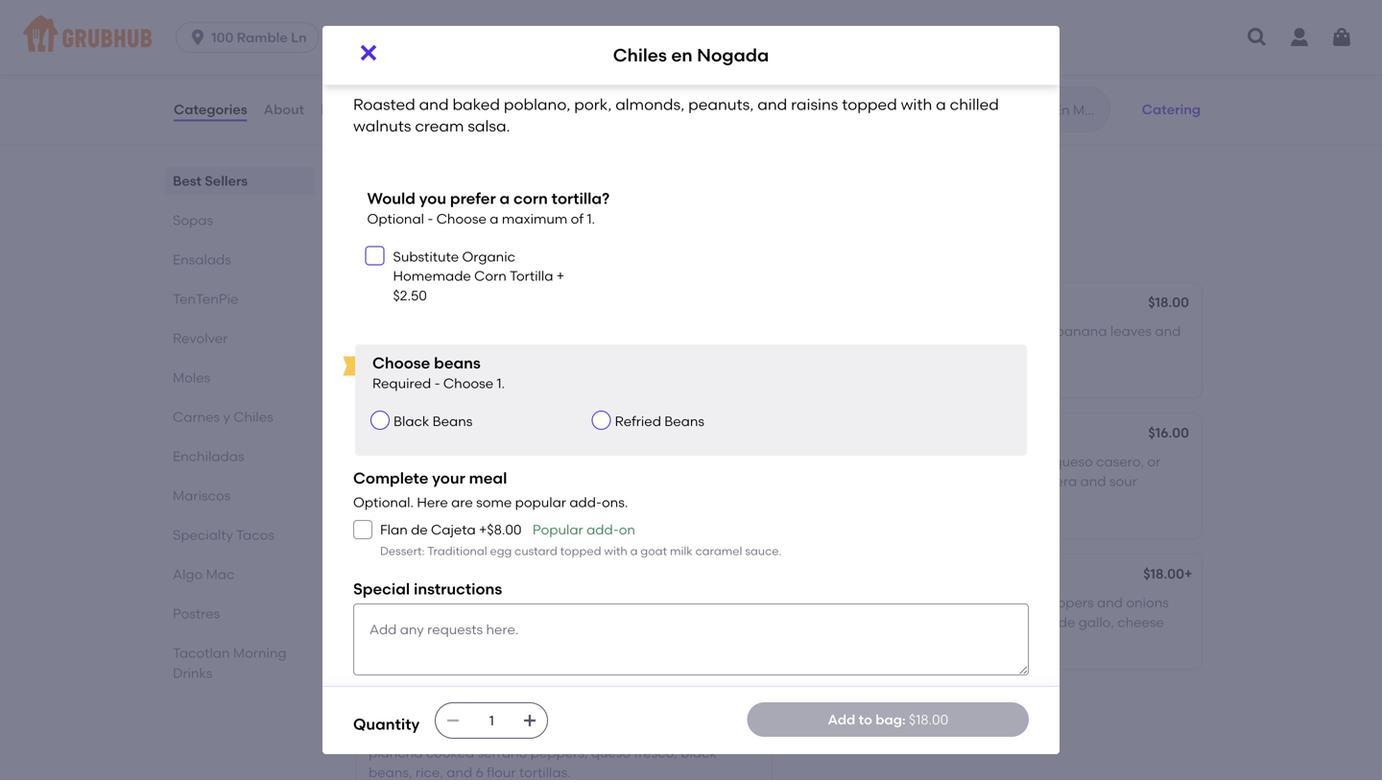 Task type: describe. For each thing, give the bounding box(es) containing it.
specialty
[[173, 527, 233, 543]]

meal
[[469, 469, 507, 488]]

are
[[451, 495, 473, 511]]

molcajete for 2
[[369, 698, 467, 715]]

milk
[[670, 545, 693, 558]]

contain
[[1000, 47, 1053, 63]]

0 horizontal spatial almonds,
[[369, 473, 429, 490]]

res
[[428, 568, 452, 584]]

chicken left breast.
[[898, 47, 949, 63]]

and inside beef fajita, homemade chorizo, nopalitos, grilled onions, plancha cooked serrano peppers, queso fresco, black beans, rice, and 6 flour tortillas.
[[447, 765, 473, 780]]

y for carnes y chiles
[[223, 409, 230, 425]]

homemade inside carnes y chiles served with rice and choice of black or refried beans. substitute organic homemade corn tortilla for an extra charge.
[[756, 244, 821, 258]]

2 horizontal spatial topped
[[842, 95, 897, 114]]

0 horizontal spatial cream
[[415, 117, 464, 135]]

$2.50
[[393, 287, 427, 304]]

salsa
[[981, 473, 1014, 490]]

de inside sizzling broiled chicken breast and strips of bell peppers and onions, black beans, rice, sour cream, pico de gallo, cheese, and 3 or 6 flour tortillas. vegan option available.
[[677, 343, 693, 359]]

flour inside sizzling broiled chicken breast and strips of bell peppers and onions, black beans, rice, sour cream, pico de gallo, cheese, and 3 or 6 flour tortillas. vegan option available.
[[490, 362, 519, 378]]

fajita,
[[401, 726, 438, 742]]

1 horizontal spatial on
[[619, 522, 635, 538]]

categories
[[174, 101, 247, 117]]

red
[[849, 343, 871, 359]]

beef fajita, homemade chorizo, nopalitos, grilled onions, plancha cooked serrano peppers, queso fresco, black beans, rice, and 6 flour tortillas.
[[369, 726, 731, 780]]

postres
[[173, 606, 220, 622]]

popular add-on
[[533, 522, 635, 538]]

0 vertical spatial pork,
[[574, 95, 612, 114]]

filete
[[369, 568, 405, 584]]

casero,
[[1097, 454, 1144, 470]]

mariscos
[[173, 488, 231, 504]]

with inside carnes y chiles served with rice and choice of black or refried beans. substitute organic homemade corn tortilla for an extra charge.
[[395, 244, 418, 258]]

2 horizontal spatial en
[[671, 45, 693, 66]]

1 horizontal spatial cream
[[562, 493, 605, 509]]

of inside would you prefer a corn tortilla? optional - choose a maximum of 1.
[[571, 211, 584, 227]]

sour inside the roasted and baked poblano with beef, queso casero, or huitlacoche (seasonal) with salsa ranchera and sour cream.
[[1110, 473, 1138, 490]]

main navigation navigation
[[0, 0, 1382, 75]]

$18.00 +
[[1144, 566, 1193, 582]]

2 vertical spatial en
[[455, 568, 471, 584]]

Search Hecho En Mexico search field
[[957, 101, 1104, 119]]

here
[[417, 495, 448, 511]]

black inside sizzling broiled beef and strips of bell peppers and onions with black beans, rice, sour cream, pico de gallo, cheese tortillas.
[[829, 614, 865, 631]]

0 vertical spatial salsa.
[[468, 117, 510, 135]]

sour for peppers
[[946, 614, 974, 631]]

and inside carnes y chiles served with rice and choice of black or refried beans. substitute organic homemade corn tortilla for an extra charge.
[[444, 244, 467, 258]]

mole poblano
[[369, 114, 459, 130]]

1 vertical spatial add-
[[587, 522, 619, 538]]

1 vertical spatial salsa.
[[369, 512, 406, 529]]

flour inside beef fajita, homemade chorizo, nopalitos, grilled onions, plancha cooked serrano peppers, queso fresco, black beans, rice, and 6 flour tortillas.
[[487, 765, 516, 780]]

add to bag: $18.00
[[828, 712, 949, 728]]

onions, inside beef fajita, homemade chorizo, nopalitos, grilled onions, plancha cooked serrano peppers, queso fresco, black beans, rice, and 6 flour tortillas.
[[685, 726, 731, 742]]

1 vertical spatial svg image
[[522, 713, 538, 729]]

beans for black beans
[[433, 413, 473, 429]]

on inside grilled beef tenderloin served on a bed of our rose-petal salsa.
[[563, 595, 580, 611]]

of inside sizzling broiled chicken breast and strips of bell peppers and onions, black beans, rice, sour cream, pico de gallo, cheese, and 3 or 6 flour tortillas. vegan option available.
[[634, 323, 647, 339]]

of inside carnes y chiles served with rice and choice of black or refried beans. substitute organic homemade corn tortilla for an extra charge.
[[510, 244, 521, 258]]

baked down pork shank, chicken breast, fish, or shrimp.
[[453, 95, 500, 114]]

banana
[[1056, 323, 1107, 339]]

refried beans
[[615, 413, 705, 429]]

strips inside sizzling broiled beef and strips of bell peppers and onions with black beans, rice, sour cream, pico de gallo, cheese tortillas.
[[960, 595, 994, 611]]

instructions
[[414, 580, 502, 599]]

shrimp,
[[831, 47, 878, 63]]

beans.
[[611, 244, 648, 258]]

dessert: traditional egg custard topped with a goat milk caramel sauce.
[[380, 545, 782, 558]]

sopas
[[173, 212, 213, 228]]

0 vertical spatial almonds,
[[616, 95, 685, 114]]

plancha
[[369, 745, 423, 761]]

gallo, for peppers
[[697, 343, 732, 359]]

1 vertical spatial peanuts,
[[432, 473, 489, 490]]

Input item quantity number field
[[471, 704, 513, 738]]

salsa. inside grilled beef tenderloin served on a bed of our rose-petal salsa.
[[369, 614, 406, 631]]

sizzling for with
[[799, 595, 846, 611]]

roasted and baked poblano with beef, queso casero, or huitlacoche (seasonal) with salsa ranchera and sour cream.
[[799, 454, 1161, 509]]

extra
[[926, 244, 955, 258]]

chiles en nogada image
[[628, 414, 772, 538]]

1 horizontal spatial peanuts,
[[688, 95, 754, 114]]

2 vertical spatial choose
[[443, 375, 494, 392]]

sour for bell
[[564, 343, 592, 359]]

dessert:
[[380, 545, 425, 558]]

huitlacoche
[[799, 473, 876, 490]]

popular
[[515, 495, 566, 511]]

beef inside grilled beef tenderloin served on a bed of our rose-petal salsa.
[[415, 595, 444, 611]]

salsa
[[474, 568, 510, 584]]

black inside carnes y chiles served with rice and choice of black or refried beans. substitute organic homemade corn tortilla for an extra charge.
[[524, 244, 554, 258]]

beef,
[[1018, 454, 1050, 470]]

fish,
[[548, 47, 574, 63]]

de right "flan"
[[411, 522, 428, 538]]

tortillas. inside beef fajita, homemade chorizo, nopalitos, grilled onions, plancha cooked serrano peppers, queso fresco, black beans, rice, and 6 flour tortillas.
[[519, 765, 571, 780]]

catering button
[[1134, 88, 1210, 131]]

0 vertical spatial svg image
[[369, 250, 381, 261]]

our
[[640, 595, 662, 611]]

beef
[[369, 726, 398, 742]]

chiles up complete
[[369, 427, 409, 443]]

carnes y chiles
[[173, 409, 273, 425]]

black inside sizzling broiled chicken breast and strips of bell peppers and onions, black beans, rice, sour cream, pico de gallo, cheese, and 3 or 6 flour tortillas. vegan option available.
[[447, 343, 483, 359]]

breast
[[521, 323, 563, 339]]

blanco
[[834, 20, 880, 36]]

prefer
[[450, 189, 496, 208]]

ons.
[[602, 495, 628, 511]]

de left res
[[408, 568, 425, 584]]

tenderloin
[[447, 595, 513, 611]]

chiles inside carnes y chiles served with rice and choice of black or refried beans. substitute organic homemade corn tortilla for an extra charge.
[[447, 217, 510, 242]]

rice, for and
[[915, 614, 943, 631]]

substitute organic homemade corn tortilla + $2.50
[[393, 248, 565, 304]]

mole for mole poblano
[[369, 114, 401, 130]]

served
[[353, 244, 392, 258]]

peppers inside sizzling broiled chicken breast and strips of bell peppers and onions, black beans, rice, sour cream, pico de gallo, cheese, and 3 or 6 flour tortillas. vegan option available.
[[676, 323, 730, 339]]

filete de res en salsa de rosas
[[369, 568, 573, 584]]

a inside grilled beef tenderloin served on a bed of our rose-petal salsa.
[[583, 595, 592, 611]]

of inside grilled beef tenderloin served on a bed of our rose-petal salsa.
[[624, 595, 637, 611]]

homemade
[[393, 268, 471, 284]]

complete your meal optional. here are some popular add-ons.
[[353, 469, 628, 511]]

morning
[[233, 645, 287, 661]]

roasted inside the roasted and baked poblano with beef, queso casero, or huitlacoche (seasonal) with salsa ranchera and sour cream.
[[799, 454, 853, 470]]

pork
[[964, 323, 993, 339]]

1. inside would you prefer a corn tortilla? optional - choose a maximum of 1.
[[587, 211, 595, 227]]

or right shrimp,
[[882, 47, 895, 63]]

1 vertical spatial roasted and baked poblano, pork, almonds, peanuts, and raisins topped with a chilled walnuts cream salsa.
[[369, 454, 605, 529]]

pork shank, chicken breast, fish, or shrimp.
[[369, 47, 642, 63]]

0 vertical spatial chiles en nogada
[[613, 45, 769, 66]]

cheese
[[1118, 614, 1164, 631]]

carnes for carnes y chiles served with rice and choice of black or refried beans. substitute organic homemade corn tortilla for an extra charge.
[[353, 217, 426, 242]]

svg image inside 100 ramble ln 'button'
[[188, 28, 207, 47]]

strips inside sizzling broiled chicken breast and strips of bell peppers and onions, black beans, rice, sour cream, pico de gallo, cheese, and 3 or 6 flour tortillas. vegan option available.
[[596, 323, 630, 339]]

1 vertical spatial walnuts
[[508, 493, 559, 509]]

add- inside "complete your meal optional. here are some popular add-ons."
[[570, 495, 602, 511]]

special instructions
[[353, 580, 502, 599]]

1 vertical spatial poblano,
[[500, 454, 558, 470]]

bell inside sizzling broiled beef and strips of bell peppers and onions with black beans, rice, sour cream, pico de gallo, cheese tortillas.
[[1014, 595, 1037, 611]]

organic
[[462, 248, 516, 265]]

6 inside sizzling broiled chicken breast and strips of bell peppers and onions, black beans, rice, sour cream, pico de gallo, cheese, and 3 or 6 flour tortillas. vegan option available.
[[479, 362, 487, 378]]

1 vertical spatial nogada
[[432, 427, 487, 443]]

about button
[[263, 75, 305, 144]]

0 horizontal spatial topped
[[369, 493, 417, 509]]

you
[[419, 189, 446, 208]]

100 ramble ln
[[211, 29, 307, 46]]

leaves
[[1111, 323, 1152, 339]]

2 horizontal spatial +
[[1185, 566, 1193, 582]]

rice, for breast
[[533, 343, 561, 359]]

1 vertical spatial raisins
[[521, 473, 562, 490]]

6 inside beef fajita, homemade chorizo, nopalitos, grilled onions, plancha cooked serrano peppers, queso fresco, black beans, rice, and 6 flour tortillas.
[[476, 765, 484, 780]]

substitute inside substitute organic homemade corn tortilla + $2.50
[[393, 248, 459, 265]]

popular
[[533, 522, 583, 538]]

beans
[[434, 354, 481, 372]]

de left pollo
[[416, 296, 433, 312]]

- inside would you prefer a corn tortilla? optional - choose a maximum of 1.
[[428, 211, 433, 227]]

an
[[909, 244, 923, 258]]

1 horizontal spatial chilled
[[950, 95, 999, 114]]

2 vertical spatial $18.00
[[909, 712, 949, 728]]

1 horizontal spatial raisins
[[791, 95, 838, 114]]

organic
[[710, 244, 753, 258]]

optional
[[367, 211, 424, 227]]

2 vertical spatial topped
[[560, 545, 601, 558]]

special
[[353, 580, 410, 599]]

refried
[[571, 244, 608, 258]]

0 vertical spatial roasted and baked poblano, pork, almonds, peanuts, and raisins topped with a chilled walnuts cream salsa.
[[353, 95, 1003, 135]]

tortillas. inside sizzling broiled chicken breast and strips of bell peppers and onions, black beans, rice, sour cream, pico de gallo, cheese, and 3 or 6 flour tortillas. vegan option available.
[[522, 362, 574, 378]]

marinated
[[855, 323, 924, 339]]

add
[[828, 712, 856, 728]]

grilled beef tenderloin served on a bed of our rose-petal salsa.
[[369, 595, 732, 631]]

reviews
[[321, 101, 374, 117]]

chicken for sizzling broiled chicken breast and strips of bell peppers and onions, black beans, rice, sour cream, pico de gallo, cheese, and 3 or 6 flour tortillas. vegan option available.
[[468, 323, 518, 339]]

flan de cajeta + $8.00
[[380, 522, 522, 538]]

poblano
[[404, 114, 459, 130]]

rice, inside beef fajita, homemade chorizo, nopalitos, grilled onions, plancha cooked serrano peppers, queso fresco, black beans, rice, and 6 flour tortillas.
[[416, 765, 443, 780]]

for inside carnes y chiles served with rice and choice of black or refried beans. substitute organic homemade corn tortilla for an extra charge.
[[891, 244, 906, 258]]

Special instructions text field
[[353, 604, 1029, 676]]

1 vertical spatial choose
[[372, 354, 430, 372]]

de down custard
[[514, 568, 531, 584]]



Task type: vqa. For each thing, say whether or not it's contained in the screenshot.
the bottommost pico
yes



Task type: locate. For each thing, give the bounding box(es) containing it.
1 vertical spatial cream,
[[978, 614, 1024, 631]]

chorizo,
[[521, 726, 571, 742]]

1. inside choose beans required - choose 1.
[[497, 375, 505, 392]]

a left bed
[[583, 595, 592, 611]]

nogada up your in the left of the page
[[432, 427, 487, 443]]

salsa. down grilled
[[369, 614, 406, 631]]

svg image
[[1246, 26, 1269, 49], [1331, 26, 1354, 49], [188, 28, 207, 47], [357, 41, 380, 64], [357, 524, 369, 536], [446, 713, 461, 729]]

2 horizontal spatial sour
[[1110, 473, 1138, 490]]

baked inside the achiote-marinated roast pork baked in banana leaves and pickled red onions.
[[996, 323, 1038, 339]]

sellers
[[205, 173, 248, 189]]

rice, inside sizzling broiled chicken breast and strips of bell peppers and onions, black beans, rice, sour cream, pico de gallo, cheese, and 3 or 6 flour tortillas. vegan option available.
[[533, 343, 561, 359]]

peppers up available.
[[676, 323, 730, 339]]

1 vertical spatial sizzling
[[799, 595, 846, 611]]

chicken inside sizzling broiled chicken breast and strips of bell peppers and onions, black beans, rice, sour cream, pico de gallo, cheese, and 3 or 6 flour tortillas. vegan option available.
[[468, 323, 518, 339]]

0 horizontal spatial broiled
[[419, 323, 464, 339]]

pico for peppers
[[1027, 614, 1055, 631]]

substitute up homemade
[[393, 248, 459, 265]]

0 horizontal spatial rice,
[[416, 765, 443, 780]]

cream, inside sizzling broiled chicken breast and strips of bell peppers and onions, black beans, rice, sour cream, pico de gallo, cheese, and 3 or 6 flour tortillas. vegan option available.
[[595, 343, 642, 359]]

tortillas.
[[522, 362, 574, 378], [799, 634, 850, 650], [519, 765, 571, 780]]

2
[[459, 698, 467, 715]]

rice
[[421, 244, 442, 258]]

homemade
[[756, 244, 821, 258], [441, 726, 517, 742]]

broiled for beef
[[849, 595, 894, 611]]

broiled inside sizzling broiled beef and strips of bell peppers and onions with black beans, rice, sour cream, pico de gallo, cheese tortillas.
[[849, 595, 894, 611]]

nogada left fish,
[[697, 45, 769, 66]]

sizzling for onions,
[[369, 323, 416, 339]]

0 horizontal spatial raisins
[[521, 473, 562, 490]]

1 horizontal spatial corn
[[824, 244, 849, 258]]

2 horizontal spatial beans,
[[868, 614, 912, 631]]

1 horizontal spatial -
[[434, 375, 440, 392]]

choose down beans
[[443, 375, 494, 392]]

for left an
[[891, 244, 906, 258]]

add- up the popular add-on
[[570, 495, 602, 511]]

queso inside beef fajita, homemade chorizo, nopalitos, grilled onions, plancha cooked serrano peppers, queso fresco, black beans, rice, and 6 flour tortillas.
[[591, 745, 631, 761]]

tortilla
[[852, 244, 888, 258]]

achiote-
[[799, 323, 855, 339]]

1 horizontal spatial homemade
[[756, 244, 821, 258]]

about
[[264, 101, 304, 117]]

0 vertical spatial 6
[[479, 362, 487, 378]]

pico
[[645, 343, 673, 359], [1027, 614, 1055, 631]]

ln
[[291, 29, 307, 46]]

pollo
[[436, 296, 469, 312]]

1 vertical spatial y
[[223, 409, 230, 425]]

0 vertical spatial raisins
[[791, 95, 838, 114]]

2 beans from the left
[[665, 413, 705, 429]]

0 horizontal spatial sour
[[564, 343, 592, 359]]

0 horizontal spatial beef
[[415, 595, 444, 611]]

salsa. down optional.
[[369, 512, 406, 529]]

rice, inside sizzling broiled beef and strips of bell peppers and onions with black beans, rice, sour cream, pico de gallo, cheese tortillas.
[[915, 614, 943, 631]]

search icon image
[[928, 98, 951, 121]]

beef inside sizzling broiled beef and strips of bell peppers and onions with black beans, rice, sour cream, pico de gallo, cheese tortillas.
[[898, 595, 927, 611]]

cream, for of
[[978, 614, 1024, 631]]

poblano, up popular
[[500, 454, 558, 470]]

roasted down pork
[[353, 95, 415, 114]]

1 horizontal spatial beef
[[898, 595, 927, 611]]

baked left in
[[996, 323, 1038, 339]]

0 vertical spatial homemade
[[756, 244, 821, 258]]

0 vertical spatial bell
[[650, 323, 673, 339]]

0 horizontal spatial sizzling
[[369, 323, 416, 339]]

- inside choose beans required - choose 1.
[[434, 375, 440, 392]]

0 vertical spatial tortillas.
[[522, 362, 574, 378]]

gallo, inside sizzling broiled beef and strips of bell peppers and onions with black beans, rice, sour cream, pico de gallo, cheese tortillas.
[[1079, 614, 1114, 631]]

sizzling inside sizzling broiled chicken breast and strips of bell peppers and onions, black beans, rice, sour cream, pico de gallo, cheese, and 3 or 6 flour tortillas. vegan option available.
[[369, 323, 416, 339]]

- left '3'
[[434, 375, 440, 392]]

2 $19.00 from the top
[[719, 112, 759, 128]]

0 horizontal spatial nogada
[[432, 427, 487, 443]]

baked up are
[[455, 454, 496, 470]]

peppers
[[676, 323, 730, 339], [1040, 595, 1094, 611]]

0 horizontal spatial strips
[[596, 323, 630, 339]]

moles
[[173, 370, 210, 386]]

+ inside substitute organic homemade corn tortilla + $2.50
[[557, 268, 565, 284]]

1 vertical spatial bell
[[1014, 595, 1037, 611]]

cream up the you at the left top of page
[[415, 117, 464, 135]]

add- down ons.
[[587, 522, 619, 538]]

1. down tortilla?
[[587, 211, 595, 227]]

0 horizontal spatial beans
[[433, 413, 473, 429]]

beans,
[[486, 343, 530, 359], [868, 614, 912, 631], [369, 765, 412, 780]]

roasted up huitlacoche
[[799, 454, 853, 470]]

pico inside sizzling broiled beef and strips of bell peppers and onions with black beans, rice, sour cream, pico de gallo, cheese tortillas.
[[1027, 614, 1055, 631]]

poblano, down breast,
[[504, 95, 571, 114]]

pork,
[[574, 95, 612, 114], [561, 454, 594, 470]]

with
[[901, 95, 932, 114], [395, 244, 418, 258], [988, 454, 1015, 470], [950, 473, 977, 490], [420, 493, 447, 509], [604, 545, 628, 558], [799, 614, 826, 631]]

serrano
[[478, 745, 527, 761]]

1 vertical spatial gallo,
[[1079, 614, 1114, 631]]

pickled
[[799, 343, 846, 359]]

1 vertical spatial queso
[[591, 745, 631, 761]]

homemade right organic
[[756, 244, 821, 258]]

carnes inside carnes y chiles served with rice and choice of black or refried beans. substitute organic homemade corn tortilla for an extra charge.
[[353, 217, 426, 242]]

1 horizontal spatial sour
[[946, 614, 974, 631]]

1 vertical spatial onions,
[[685, 726, 731, 742]]

corn inside would you prefer a corn tortilla? optional - choose a maximum of 1.
[[514, 189, 548, 208]]

flan
[[380, 522, 408, 538]]

cream, inside sizzling broiled beef and strips of bell peppers and onions with black beans, rice, sour cream, pico de gallo, cheese tortillas.
[[978, 614, 1024, 631]]

1 vertical spatial tortillas.
[[799, 634, 850, 650]]

chicken for pork shank, chicken breast, fish, or shrimp.
[[446, 47, 497, 63]]

categories button
[[173, 75, 248, 144]]

queso down nopalitos, at left
[[591, 745, 631, 761]]

1 horizontal spatial bell
[[1014, 595, 1037, 611]]

y for carnes y chiles served with rice and choice of black or refried beans. substitute organic homemade corn tortilla for an extra charge.
[[431, 217, 442, 242]]

of inside sizzling broiled beef and strips of bell peppers and onions with black beans, rice, sour cream, pico de gallo, cheese tortillas.
[[997, 595, 1010, 611]]

tortillas. inside sizzling broiled beef and strips of bell peppers and onions with black beans, rice, sour cream, pico de gallo, cheese tortillas.
[[799, 634, 850, 650]]

tortillas. up the 'add'
[[799, 634, 850, 650]]

1 horizontal spatial broiled
[[849, 595, 894, 611]]

broiled inside sizzling broiled chicken breast and strips of bell peppers and onions, black beans, rice, sour cream, pico de gallo, cheese, and 3 or 6 flour tortillas. vegan option available.
[[419, 323, 464, 339]]

enchiladas
[[173, 448, 244, 465]]

carnes for carnes y chiles
[[173, 409, 220, 425]]

fresco,
[[634, 745, 678, 761]]

or down $16.00
[[1148, 454, 1161, 470]]

complete
[[353, 469, 429, 488]]

0 vertical spatial carnes
[[353, 217, 426, 242]]

-
[[428, 211, 433, 227], [434, 375, 440, 392]]

de left cheese on the bottom right
[[1059, 614, 1076, 631]]

1 horizontal spatial beans
[[665, 413, 705, 429]]

0 vertical spatial peanuts,
[[688, 95, 754, 114]]

1 horizontal spatial en
[[455, 568, 471, 584]]

option
[[622, 362, 664, 378]]

chicken down manteles
[[446, 47, 497, 63]]

1 horizontal spatial strips
[[960, 595, 994, 611]]

1 vertical spatial corn
[[824, 244, 849, 258]]

a right here
[[450, 493, 459, 509]]

0 horizontal spatial en
[[413, 427, 429, 443]]

would
[[367, 189, 416, 208]]

or right fish,
[[577, 47, 591, 63]]

1 vertical spatial almonds,
[[369, 473, 429, 490]]

baked
[[453, 95, 500, 114], [996, 323, 1038, 339], [455, 454, 496, 470], [885, 454, 926, 470]]

1 beef from the left
[[415, 595, 444, 611]]

y up enchiladas
[[223, 409, 230, 425]]

walnuts down pork
[[353, 117, 411, 135]]

or right '3'
[[462, 362, 476, 378]]

cream, for strips
[[595, 343, 642, 359]]

beans, inside sizzling broiled beef and strips of bell peppers and onions with black beans, rice, sour cream, pico de gallo, cheese tortillas.
[[868, 614, 912, 631]]

a left goat
[[630, 545, 638, 558]]

tortillas. down peppers,
[[519, 765, 571, 780]]

optional.
[[353, 495, 414, 511]]

en up complete
[[413, 427, 429, 443]]

gallo, for and
[[1079, 614, 1114, 631]]

or inside the roasted and baked poblano with beef, queso casero, or huitlacoche (seasonal) with salsa ranchera and sour cream.
[[1148, 454, 1161, 470]]

chiles up the choice
[[447, 217, 510, 242]]

walnuts up popular
[[508, 493, 559, 509]]

1 horizontal spatial substitute
[[651, 244, 707, 258]]

choose inside would you prefer a corn tortilla? optional - choose a maximum of 1.
[[437, 211, 487, 227]]

beans, inside sizzling broiled chicken breast and strips of bell peppers and onions, black beans, rice, sour cream, pico de gallo, cheese, and 3 or 6 flour tortillas. vegan option available.
[[486, 343, 530, 359]]

sour inside sizzling broiled beef and strips of bell peppers and onions with black beans, rice, sour cream, pico de gallo, cheese tortillas.
[[946, 614, 974, 631]]

1 horizontal spatial peppers
[[1040, 595, 1094, 611]]

beans for refried beans
[[665, 413, 705, 429]]

peanuts, up are
[[432, 473, 489, 490]]

beans, for chicken
[[486, 343, 530, 359]]

custard
[[515, 545, 558, 558]]

1 vertical spatial rice,
[[915, 614, 943, 631]]

black beans
[[394, 413, 473, 429]]

1 vertical spatial for
[[438, 698, 456, 715]]

baked inside the roasted and baked poblano with beef, queso casero, or huitlacoche (seasonal) with salsa ranchera and sour cream.
[[885, 454, 926, 470]]

$18.00 for $18.00 +
[[1144, 566, 1185, 582]]

fish,
[[799, 47, 827, 63]]

de up available.
[[677, 343, 693, 359]]

substitute right beans.
[[651, 244, 707, 258]]

on down rosas
[[563, 595, 580, 611]]

chiles up enchiladas
[[233, 409, 273, 425]]

sour
[[564, 343, 592, 359], [1110, 473, 1138, 490], [946, 614, 974, 631]]

0 vertical spatial broiled
[[419, 323, 464, 339]]

peanuts,
[[688, 95, 754, 114], [432, 473, 489, 490]]

mole left poblano on the left top
[[369, 114, 401, 130]]

quantity
[[353, 715, 420, 734]]

0 horizontal spatial bell
[[650, 323, 673, 339]]

onions
[[1126, 595, 1169, 611]]

homemade inside beef fajita, homemade chorizo, nopalitos, grilled onions, plancha cooked serrano peppers, queso fresco, black beans, rice, and 6 flour tortillas.
[[441, 726, 517, 742]]

ramble
[[237, 29, 288, 46]]

carnes up served
[[353, 217, 426, 242]]

best sellers
[[173, 173, 248, 189]]

some
[[476, 495, 512, 511]]

0 vertical spatial y
[[431, 217, 442, 242]]

0 horizontal spatial svg image
[[369, 250, 381, 261]]

1 horizontal spatial for
[[891, 244, 906, 258]]

1 vertical spatial +
[[479, 522, 487, 538]]

0 horizontal spatial cream,
[[595, 343, 642, 359]]

2 vertical spatial sour
[[946, 614, 974, 631]]

1 vertical spatial $19.00
[[719, 112, 759, 128]]

tortillas. down the breast
[[522, 362, 574, 378]]

with inside sizzling broiled beef and strips of bell peppers and onions with black beans, rice, sour cream, pico de gallo, cheese tortillas.
[[799, 614, 826, 631]]

tacotlan
[[173, 645, 230, 661]]

or inside carnes y chiles served with rice and choice of black or refried beans. substitute organic homemade corn tortilla for an extra charge.
[[557, 244, 569, 258]]

$18.00 for $18.00
[[1148, 294, 1189, 310]]

1 $19.00 from the top
[[719, 18, 759, 34]]

1 vertical spatial $18.00
[[1144, 566, 1185, 582]]

onions, up 'cheese,'
[[398, 343, 444, 359]]

1 vertical spatial pork,
[[561, 454, 594, 470]]

a right prefer
[[500, 189, 510, 208]]

queso inside the roasted and baked poblano with beef, queso casero, or huitlacoche (seasonal) with salsa ranchera and sour cream.
[[1054, 454, 1093, 470]]

y inside carnes y chiles served with rice and choice of black or refried beans. substitute organic homemade corn tortilla for an extra charge.
[[431, 217, 442, 242]]

roasted up optional.
[[369, 454, 423, 470]]

black inside beef fajita, homemade chorizo, nopalitos, grilled onions, plancha cooked serrano peppers, queso fresco, black beans, rice, and 6 flour tortillas.
[[681, 745, 717, 761]]

or inside sizzling broiled chicken breast and strips of bell peppers and onions, black beans, rice, sour cream, pico de gallo, cheese, and 3 or 6 flour tortillas. vegan option available.
[[462, 362, 476, 378]]

algo mac
[[173, 566, 235, 583]]

chicken up beans
[[468, 323, 518, 339]]

manteles
[[426, 20, 487, 36]]

tentenpie
[[173, 291, 238, 307]]

almonds, up optional.
[[369, 473, 429, 490]]

cream.
[[799, 493, 845, 509]]

2 vertical spatial tortillas.
[[519, 765, 571, 780]]

to
[[859, 712, 872, 728]]

bell inside sizzling broiled chicken breast and strips of bell peppers and onions, black beans, rice, sour cream, pico de gallo, cheese, and 3 or 6 flour tortillas. vegan option available.
[[650, 323, 673, 339]]

1 vertical spatial 6
[[476, 765, 484, 780]]

svg image right input item quantity number field
[[522, 713, 538, 729]]

pork
[[369, 47, 397, 63]]

svg image
[[369, 250, 381, 261], [522, 713, 538, 729]]

0 horizontal spatial chilled
[[462, 493, 505, 509]]

onions,
[[398, 343, 444, 359], [685, 726, 731, 742]]

breast,
[[500, 47, 545, 63]]

black
[[524, 244, 554, 258], [447, 343, 483, 359], [829, 614, 865, 631], [681, 745, 717, 761]]

cooked
[[426, 745, 474, 761]]

onions, down the $34.00
[[685, 726, 731, 742]]

bed
[[595, 595, 621, 611]]

0 vertical spatial nogada
[[697, 45, 769, 66]]

chiles
[[613, 45, 667, 66], [447, 217, 510, 242], [233, 409, 273, 425], [369, 427, 409, 443]]

pico for bell
[[645, 343, 673, 359]]

choose down prefer
[[437, 211, 487, 227]]

sour inside sizzling broiled chicken breast and strips of bell peppers and onions, black beans, rice, sour cream, pico de gallo, cheese, and 3 or 6 flour tortillas. vegan option available.
[[564, 343, 592, 359]]

2 vertical spatial +
[[1185, 566, 1193, 582]]

1 vertical spatial on
[[563, 595, 580, 611]]

$18.00 right bag: in the bottom right of the page
[[909, 712, 949, 728]]

grilled
[[642, 726, 682, 742]]

1 vertical spatial mole
[[369, 114, 401, 130]]

0 horizontal spatial corn
[[514, 189, 548, 208]]

cream up the popular add-on
[[562, 493, 605, 509]]

1 horizontal spatial y
[[431, 217, 442, 242]]

grilled
[[369, 595, 411, 611]]

homemade up serrano
[[441, 726, 517, 742]]

1 vertical spatial strips
[[960, 595, 994, 611]]

pork, up popular
[[561, 454, 594, 470]]

$18.00 up leaves
[[1148, 294, 1189, 310]]

carnes
[[353, 217, 426, 242], [173, 409, 220, 425]]

choose up the required
[[372, 354, 430, 372]]

add-
[[570, 495, 602, 511], [587, 522, 619, 538]]

beans, inside beef fajita, homemade chorizo, nopalitos, grilled onions, plancha cooked serrano peppers, queso fresco, black beans, rice, and 6 flour tortillas.
[[369, 765, 412, 780]]

egg
[[490, 545, 512, 558]]

2 vertical spatial salsa.
[[369, 614, 406, 631]]

peppers left onions
[[1040, 595, 1094, 611]]

mole up fish,
[[799, 20, 831, 36]]

beans, for beef
[[868, 614, 912, 631]]

2 beef from the left
[[898, 595, 927, 611]]

0 horizontal spatial chiles en nogada
[[369, 427, 487, 443]]

1 horizontal spatial nogada
[[697, 45, 769, 66]]

en right shrimp.
[[671, 45, 693, 66]]

mole for mole blanco
[[799, 20, 831, 36]]

peppers inside sizzling broiled beef and strips of bell peppers and onions with black beans, rice, sour cream, pico de gallo, cheese tortillas.
[[1040, 595, 1094, 611]]

beans right refried
[[665, 413, 705, 429]]

6 down serrano
[[476, 765, 484, 780]]

0 vertical spatial walnuts
[[353, 117, 411, 135]]

and inside the achiote-marinated roast pork baked in banana leaves and pickled red onions.
[[1155, 323, 1181, 339]]

0 horizontal spatial beans,
[[369, 765, 412, 780]]

1 horizontal spatial almonds,
[[616, 95, 685, 114]]

raisins down fish,
[[791, 95, 838, 114]]

chilled
[[950, 95, 999, 114], [462, 493, 505, 509]]

1 horizontal spatial 1.
[[587, 211, 595, 227]]

substitute inside carnes y chiles served with rice and choice of black or refried beans. substitute organic homemade corn tortilla for an extra charge.
[[651, 244, 707, 258]]

corn up 'maximum'
[[514, 189, 548, 208]]

0 vertical spatial mole
[[799, 20, 831, 36]]

or left "refried"
[[557, 244, 569, 258]]

svg image down optional
[[369, 250, 381, 261]]

would you prefer a corn tortilla? optional - choose a maximum of 1.
[[367, 189, 610, 227]]

y up rice
[[431, 217, 442, 242]]

corn inside carnes y chiles served with rice and choice of black or refried beans. substitute organic homemade corn tortilla for an extra charge.
[[824, 244, 849, 258]]

on down ons.
[[619, 522, 635, 538]]

salsa. right poblano on the left top
[[468, 117, 510, 135]]

sizzling broiled chicken breast and strips of bell peppers and onions, black beans, rice, sour cream, pico de gallo, cheese, and 3 or 6 flour tortillas. vegan option available.
[[369, 323, 732, 378]]

molcajete
[[369, 698, 434, 715]]

pico inside sizzling broiled chicken breast and strips of bell peppers and onions, black beans, rice, sour cream, pico de gallo, cheese, and 3 or 6 flour tortillas. vegan option available.
[[645, 343, 673, 359]]

1 horizontal spatial beans,
[[486, 343, 530, 359]]

choose
[[437, 211, 487, 227], [372, 354, 430, 372], [443, 375, 494, 392]]

pork, down shrimp.
[[574, 95, 612, 114]]

0 vertical spatial $18.00
[[1148, 294, 1189, 310]]

- down the you at the left top of page
[[428, 211, 433, 227]]

a down fish, shrimp, or chicken breast. contain nuts.
[[936, 95, 946, 114]]

topped down complete
[[369, 493, 417, 509]]

6 right '3'
[[479, 362, 487, 378]]

100 ramble ln button
[[176, 22, 327, 53]]

0 vertical spatial gallo,
[[697, 343, 732, 359]]

onions, inside sizzling broiled chicken breast and strips of bell peppers and onions, black beans, rice, sour cream, pico de gallo, cheese, and 3 or 6 flour tortillas. vegan option available.
[[398, 343, 444, 359]]

topped down shrimp,
[[842, 95, 897, 114]]

0 vertical spatial pico
[[645, 343, 673, 359]]

chiles right fish,
[[613, 45, 667, 66]]

0 vertical spatial add-
[[570, 495, 602, 511]]

sizzling inside sizzling broiled beef and strips of bell peppers and onions with black beans, rice, sour cream, pico de gallo, cheese tortillas.
[[799, 595, 846, 611]]

goat
[[641, 545, 667, 558]]

peanuts, down main navigation navigation on the top of page
[[688, 95, 754, 114]]

baked up (seasonal)
[[885, 454, 926, 470]]

for left 2
[[438, 698, 456, 715]]

chilled down breast.
[[950, 95, 999, 114]]

flour down serrano
[[487, 765, 516, 780]]

drinks
[[173, 665, 212, 682]]

0 vertical spatial for
[[891, 244, 906, 258]]

flour right beans
[[490, 362, 519, 378]]

1 beans from the left
[[433, 413, 473, 429]]

1 horizontal spatial gallo,
[[1079, 614, 1114, 631]]

petal
[[698, 595, 732, 611]]

de inside sizzling broiled beef and strips of bell peppers and onions with black beans, rice, sour cream, pico de gallo, cheese tortillas.
[[1059, 614, 1076, 631]]

broiled for chicken
[[419, 323, 464, 339]]

onions.
[[874, 343, 920, 359]]

0 horizontal spatial pico
[[645, 343, 673, 359]]

0 horizontal spatial 1.
[[497, 375, 505, 392]]

gallo, inside sizzling broiled chicken breast and strips of bell peppers and onions, black beans, rice, sour cream, pico de gallo, cheese, and 3 or 6 flour tortillas. vegan option available.
[[697, 343, 732, 359]]

1 vertical spatial cream
[[562, 493, 605, 509]]

queso up ranchera
[[1054, 454, 1093, 470]]

a down prefer
[[490, 211, 499, 227]]

rice,
[[533, 343, 561, 359], [915, 614, 943, 631], [416, 765, 443, 780]]

1 horizontal spatial sizzling
[[799, 595, 846, 611]]

0 vertical spatial poblano,
[[504, 95, 571, 114]]

vegan
[[577, 362, 619, 378]]

chilled down 'meal'
[[462, 493, 505, 509]]

best
[[173, 173, 202, 189]]

en right res
[[455, 568, 471, 584]]

raisins up popular
[[521, 473, 562, 490]]

ranchera
[[1017, 473, 1077, 490]]

catering
[[1142, 101, 1201, 117]]

0 horizontal spatial -
[[428, 211, 433, 227]]

gallo, left cheese on the bottom right
[[1079, 614, 1114, 631]]

cream,
[[595, 343, 642, 359], [978, 614, 1024, 631]]

2 horizontal spatial rice,
[[915, 614, 943, 631]]

topped down the popular add-on
[[560, 545, 601, 558]]

mole
[[799, 20, 831, 36], [369, 114, 401, 130]]

nogada
[[697, 45, 769, 66], [432, 427, 487, 443]]

beans right black
[[433, 413, 473, 429]]

0 vertical spatial peppers
[[676, 323, 730, 339]]

de
[[416, 296, 433, 312], [677, 343, 693, 359], [411, 522, 428, 538], [408, 568, 425, 584], [514, 568, 531, 584], [1059, 614, 1076, 631]]

corn left tortilla
[[824, 244, 849, 258]]

algo
[[173, 566, 203, 583]]



